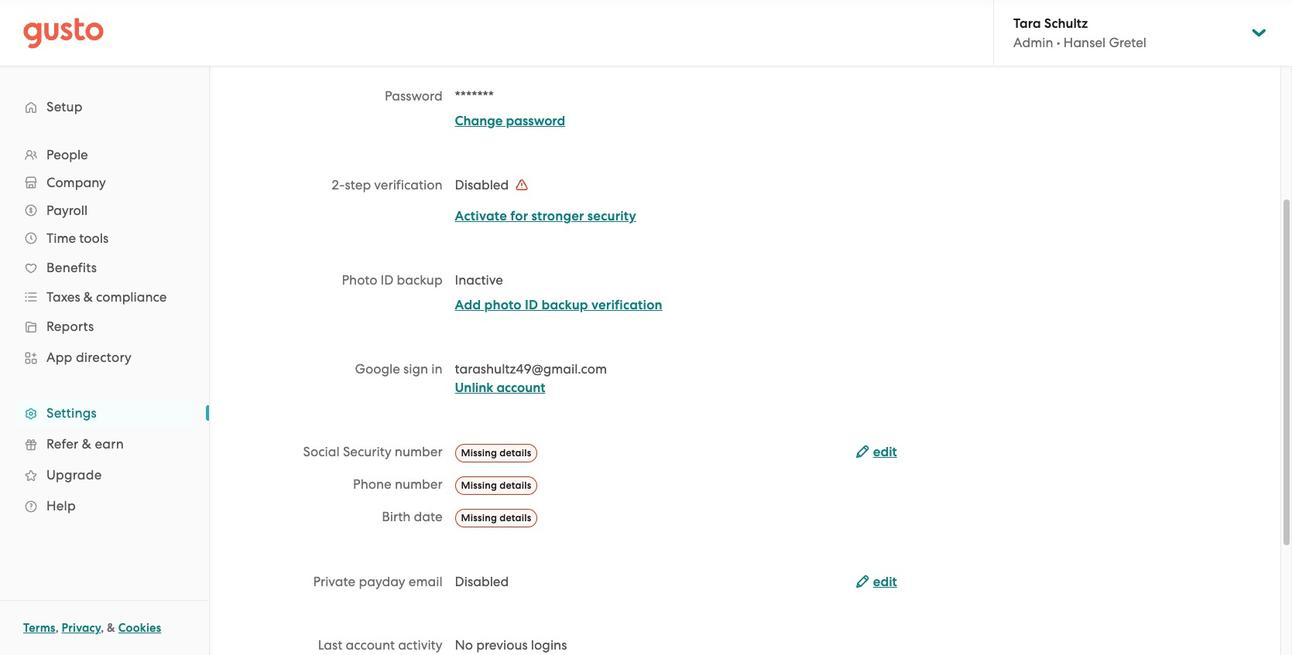 Task type: locate. For each thing, give the bounding box(es) containing it.
2 vertical spatial missing details
[[461, 512, 532, 524]]

upgrade link
[[15, 462, 194, 489]]

1 vertical spatial id
[[525, 297, 538, 314]]

1 disabled from the top
[[455, 177, 512, 193]]

app directory link
[[15, 344, 194, 372]]

disabled
[[455, 177, 512, 193], [455, 574, 509, 590]]

id right "photo"
[[525, 297, 538, 314]]

disabled for verification
[[455, 177, 512, 193]]

2 edit from the top
[[873, 574, 897, 591]]

tarashultz49@gmail.com unlink account
[[455, 362, 607, 397]]

0 vertical spatial backup
[[397, 273, 443, 288]]

activate for stronger security
[[455, 208, 636, 225]]

taxes & compliance button
[[15, 283, 194, 311]]

taxes
[[46, 290, 80, 305]]

id inside button
[[525, 297, 538, 314]]

stronger
[[532, 208, 584, 225]]

, left privacy link
[[55, 622, 59, 636]]

& right taxes
[[83, 290, 93, 305]]

0 vertical spatial &
[[83, 290, 93, 305]]

2 vertical spatial &
[[107, 622, 115, 636]]

account
[[497, 380, 546, 397], [346, 638, 395, 653]]

home image
[[23, 17, 104, 48]]

backup right "photo"
[[542, 297, 588, 314]]

number up phone number
[[395, 445, 443, 460]]

payday
[[359, 574, 406, 590]]

benefits
[[46, 260, 97, 276]]

1 vertical spatial account
[[346, 638, 395, 653]]

payroll button
[[15, 197, 194, 225]]

0 vertical spatial disabled
[[455, 177, 512, 193]]

disabled right email
[[455, 574, 509, 590]]

terms link
[[23, 622, 55, 636]]

3 details from the top
[[500, 512, 532, 524]]

0 horizontal spatial account
[[346, 638, 395, 653]]

missing details
[[461, 448, 532, 459], [461, 480, 532, 492], [461, 512, 532, 524]]

0 horizontal spatial backup
[[397, 273, 443, 288]]

inactive
[[455, 273, 503, 288]]

backup inside button
[[542, 297, 588, 314]]

2 missing from the top
[[461, 480, 497, 492]]

tools
[[79, 231, 109, 246]]

0 vertical spatial missing details
[[461, 448, 532, 459]]

& left cookies at the left bottom
[[107, 622, 115, 636]]

missing for social security number
[[461, 448, 497, 459]]

edit
[[873, 445, 897, 461], [873, 574, 897, 591]]

2 details from the top
[[500, 480, 532, 492]]

reports
[[46, 319, 94, 335]]

& left earn
[[82, 437, 91, 452]]

1 vertical spatial missing details
[[461, 480, 532, 492]]

list
[[0, 141, 209, 522]]

0 vertical spatial edit button
[[856, 444, 897, 462]]

1 vertical spatial disabled
[[455, 574, 509, 590]]

0 vertical spatial number
[[395, 445, 443, 460]]

verification
[[374, 177, 443, 193], [592, 297, 663, 314]]

change password
[[455, 113, 566, 129]]

0 vertical spatial verification
[[374, 177, 443, 193]]

, left cookies at the left bottom
[[101, 622, 104, 636]]

backup left inactive
[[397, 273, 443, 288]]

refer
[[46, 437, 79, 452]]

missing
[[461, 448, 497, 459], [461, 480, 497, 492], [461, 512, 497, 524]]

&
[[83, 290, 93, 305], [82, 437, 91, 452], [107, 622, 115, 636]]

0 vertical spatial id
[[381, 273, 394, 288]]

previous
[[476, 638, 528, 653]]

number
[[395, 445, 443, 460], [395, 477, 443, 492]]

password
[[385, 88, 443, 104]]

2 vertical spatial details
[[500, 512, 532, 524]]

list containing people
[[0, 141, 209, 522]]

add photo id backup verification
[[455, 297, 663, 314]]

3 missing from the top
[[461, 512, 497, 524]]

terms
[[23, 622, 55, 636]]

details for social security number
[[500, 448, 532, 459]]

•
[[1057, 35, 1061, 50]]

1 edit from the top
[[873, 445, 897, 461]]

gusto navigation element
[[0, 67, 209, 547]]

1 horizontal spatial backup
[[542, 297, 588, 314]]

1 horizontal spatial id
[[525, 297, 538, 314]]

3 missing details from the top
[[461, 512, 532, 524]]

,
[[55, 622, 59, 636], [101, 622, 104, 636]]

2 disabled from the top
[[455, 574, 509, 590]]

tara
[[1014, 15, 1041, 32]]

company button
[[15, 169, 194, 197]]

1 vertical spatial &
[[82, 437, 91, 452]]

no
[[455, 638, 473, 653]]

1 edit button from the top
[[856, 444, 897, 462]]

& inside dropdown button
[[83, 290, 93, 305]]

in
[[432, 362, 443, 377]]

1 horizontal spatial ,
[[101, 622, 104, 636]]

disabled for email
[[455, 574, 509, 590]]

password
[[506, 113, 566, 129]]

tara schultz admin • hansel gretel
[[1014, 15, 1147, 50]]

1 vertical spatial number
[[395, 477, 443, 492]]

photo
[[484, 297, 522, 314]]

activate
[[455, 208, 507, 225]]

1 vertical spatial missing
[[461, 480, 497, 492]]

1 missing from the top
[[461, 448, 497, 459]]

0 vertical spatial account
[[497, 380, 546, 397]]

missing details for phone number
[[461, 480, 532, 492]]

for
[[511, 208, 528, 225]]

1 vertical spatial edit
[[873, 574, 897, 591]]

verification inside button
[[592, 297, 663, 314]]

photo
[[342, 273, 377, 288]]

account down tarashultz49@gmail.com
[[497, 380, 546, 397]]

1 missing details from the top
[[461, 448, 532, 459]]

0 vertical spatial details
[[500, 448, 532, 459]]

app
[[46, 350, 72, 366]]

number up 'birth date'
[[395, 477, 443, 492]]

missing for birth date
[[461, 512, 497, 524]]

1 horizontal spatial verification
[[592, 297, 663, 314]]

1 vertical spatial details
[[500, 480, 532, 492]]

disabled up activate
[[455, 177, 512, 193]]

0 vertical spatial missing
[[461, 448, 497, 459]]

account right last on the bottom left of page
[[346, 638, 395, 653]]

edit button
[[856, 444, 897, 462], [856, 574, 897, 592]]

2 missing details from the top
[[461, 480, 532, 492]]

2 vertical spatial missing
[[461, 512, 497, 524]]

1 vertical spatial backup
[[542, 297, 588, 314]]

2 , from the left
[[101, 622, 104, 636]]

edit for 1st edit button from the bottom
[[873, 574, 897, 591]]

people
[[46, 147, 88, 163]]

1 vertical spatial verification
[[592, 297, 663, 314]]

module__icon___go7vc image
[[516, 179, 529, 191]]

2 number from the top
[[395, 477, 443, 492]]

change password button
[[455, 112, 566, 131]]

details for birth date
[[500, 512, 532, 524]]

details
[[500, 448, 532, 459], [500, 480, 532, 492], [500, 512, 532, 524]]

backup
[[397, 273, 443, 288], [542, 297, 588, 314]]

0 horizontal spatial ,
[[55, 622, 59, 636]]

1 details from the top
[[500, 448, 532, 459]]

0 horizontal spatial verification
[[374, 177, 443, 193]]

app directory
[[46, 350, 132, 366]]

id right photo
[[381, 273, 394, 288]]

1 , from the left
[[55, 622, 59, 636]]

add
[[455, 297, 481, 314]]

company
[[46, 175, 106, 191]]

1 horizontal spatial account
[[497, 380, 546, 397]]

details for phone number
[[500, 480, 532, 492]]

0 vertical spatial edit
[[873, 445, 897, 461]]

2-
[[332, 177, 345, 193]]

last account activity
[[318, 638, 443, 653]]

1 vertical spatial edit button
[[856, 574, 897, 592]]



Task type: describe. For each thing, give the bounding box(es) containing it.
security
[[588, 208, 636, 225]]

change
[[455, 113, 503, 129]]

social security number
[[303, 445, 443, 460]]

tarashultz49@gmail.com
[[455, 362, 607, 377]]

missing details for social security number
[[461, 448, 532, 459]]

people button
[[15, 141, 194, 169]]

1 number from the top
[[395, 445, 443, 460]]

sign
[[404, 362, 428, 377]]

logins
[[531, 638, 567, 653]]

unlink account button
[[455, 379, 546, 398]]

help
[[46, 499, 76, 514]]

setup
[[46, 99, 83, 115]]

admin
[[1014, 35, 1054, 50]]

unlink
[[455, 380, 494, 397]]

phone number
[[353, 477, 443, 492]]

*******
[[455, 88, 494, 104]]

missing details for birth date
[[461, 512, 532, 524]]

activity
[[398, 638, 443, 653]]

cookies button
[[118, 620, 161, 638]]

activate for stronger security link
[[455, 208, 636, 225]]

cookies
[[118, 622, 161, 636]]

directory
[[76, 350, 132, 366]]

payroll
[[46, 203, 88, 218]]

terms , privacy , & cookies
[[23, 622, 161, 636]]

compliance
[[96, 290, 167, 305]]

privacy
[[62, 622, 101, 636]]

2 edit button from the top
[[856, 574, 897, 592]]

date
[[414, 509, 443, 525]]

earn
[[95, 437, 124, 452]]

schultz
[[1045, 15, 1088, 32]]

& for compliance
[[83, 290, 93, 305]]

no previous logins
[[455, 638, 567, 653]]

settings
[[46, 406, 97, 421]]

taxes & compliance
[[46, 290, 167, 305]]

private
[[313, 574, 356, 590]]

privacy link
[[62, 622, 101, 636]]

edit for second edit button from the bottom
[[873, 445, 897, 461]]

social
[[303, 445, 340, 460]]

time tools button
[[15, 225, 194, 252]]

refer & earn link
[[15, 431, 194, 458]]

upgrade
[[46, 468, 102, 483]]

setup link
[[15, 93, 194, 121]]

security
[[343, 445, 392, 460]]

2-step verification
[[332, 177, 443, 193]]

phone
[[353, 477, 392, 492]]

benefits link
[[15, 254, 194, 282]]

time
[[46, 231, 76, 246]]

last
[[318, 638, 343, 653]]

birth date
[[382, 509, 443, 525]]

step
[[345, 177, 371, 193]]

& for earn
[[82, 437, 91, 452]]

private payday email
[[313, 574, 443, 590]]

add photo id backup verification button
[[455, 297, 663, 315]]

help link
[[15, 493, 194, 520]]

google sign in
[[355, 362, 443, 377]]

photo id backup
[[342, 273, 443, 288]]

time tools
[[46, 231, 109, 246]]

reports link
[[15, 313, 194, 341]]

google
[[355, 362, 400, 377]]

email
[[409, 574, 443, 590]]

gretel
[[1109, 35, 1147, 50]]

account inside tarashultz49@gmail.com unlink account
[[497, 380, 546, 397]]

birth
[[382, 509, 411, 525]]

0 horizontal spatial id
[[381, 273, 394, 288]]

hansel
[[1064, 35, 1106, 50]]

settings link
[[15, 400, 194, 428]]

missing for phone number
[[461, 480, 497, 492]]

refer & earn
[[46, 437, 124, 452]]



Task type: vqa. For each thing, say whether or not it's contained in the screenshot.
a to the right
no



